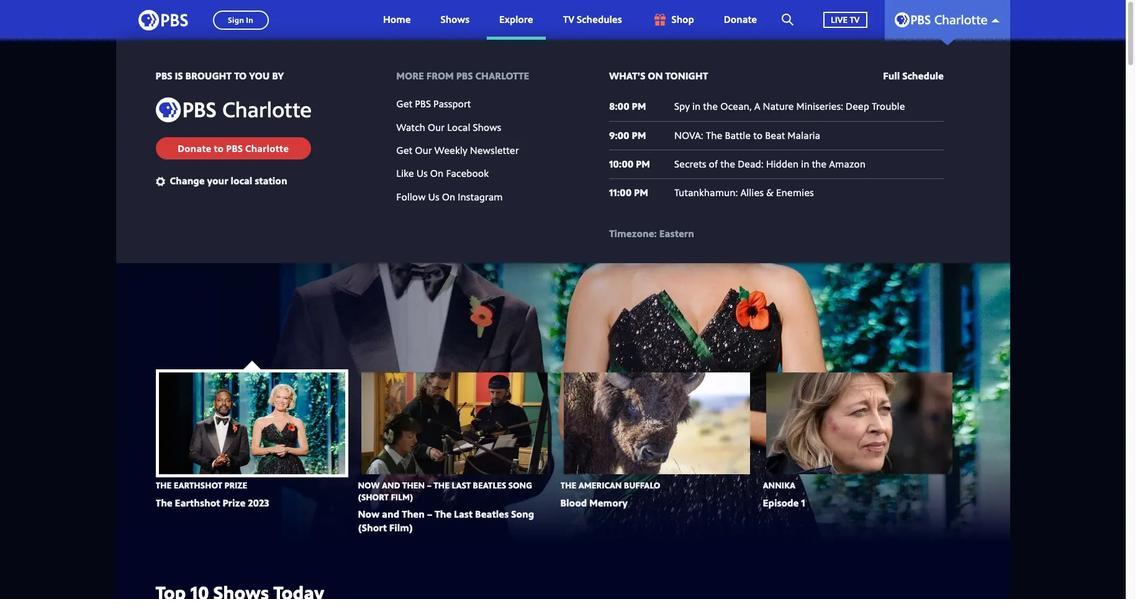Task type: describe. For each thing, give the bounding box(es) containing it.
tutankhamun:
[[675, 186, 738, 200]]

enemies
[[777, 186, 814, 200]]

schedules
[[577, 13, 622, 26]]

american
[[579, 480, 622, 491]]

from
[[427, 69, 454, 83]]

– inside celebrate the recipients of the earthshot prize – prince william's environmental award.
[[365, 194, 370, 207]]

hidden
[[766, 157, 799, 171]]

us for like
[[417, 167, 428, 180]]

our for get
[[415, 144, 432, 157]]

station
[[255, 174, 287, 188]]

get our weekly newsletter
[[397, 144, 519, 157]]

malaria
[[788, 128, 821, 142]]

pm for 8:00 pm
[[632, 100, 646, 113]]

annika
[[763, 480, 796, 491]]

award.
[[266, 208, 296, 222]]

the inside celebrate the recipients of the earthshot prize – prince william's environmental award.
[[201, 194, 216, 207]]

the left dead:
[[721, 157, 736, 171]]

1 vertical spatial song
[[511, 508, 534, 521]]

nova: the battle to beat malaria
[[675, 128, 821, 142]]

1 vertical spatial beatles
[[475, 508, 509, 521]]

a
[[755, 100, 761, 113]]

secrets of the dead: hidden in the amazon
[[675, 157, 866, 171]]

live
[[831, 13, 848, 25]]

change
[[170, 174, 205, 188]]

tonight
[[666, 69, 708, 83]]

1
[[802, 496, 806, 510]]

schedule
[[903, 69, 944, 83]]

2 the earthshot prize 2023 link from the top
[[156, 496, 269, 510]]

&
[[767, 186, 774, 200]]

dead:
[[738, 157, 764, 171]]

explore link
[[487, 0, 546, 40]]

spy in the ocean, a nature miniseries: deep trouble
[[675, 100, 906, 113]]

by
[[272, 69, 284, 83]]

full schedule link
[[884, 69, 944, 83]]

get our weekly newsletter link
[[397, 144, 519, 157]]

change your local station button
[[156, 174, 287, 188]]

allies
[[741, 186, 764, 200]]

on for facebook
[[430, 167, 444, 180]]

home link
[[371, 0, 423, 40]]

now and then – the last beatles song (short film) now and then – the last beatles song (short film)
[[358, 480, 534, 535]]

10:00 pm
[[609, 157, 651, 171]]

eastern
[[660, 227, 695, 240]]

change your local station
[[170, 174, 287, 188]]

home
[[383, 13, 411, 26]]

earthshot inside celebrate the recipients of the earthshot prize – prince william's environmental award.
[[295, 194, 338, 207]]

more from pbs charlotte
[[397, 69, 530, 83]]

8:00 pm
[[609, 100, 646, 113]]

episode
[[763, 496, 799, 510]]

shows link
[[428, 0, 482, 40]]

passport
[[434, 97, 471, 111]]

get for get pbs passport
[[397, 97, 413, 111]]

like
[[397, 167, 414, 180]]

0 horizontal spatial tv
[[563, 13, 575, 26]]

pbs up change your local station on the top of page
[[226, 142, 243, 156]]

like us on facebook link
[[397, 167, 489, 180]]

what's on tonight
[[609, 69, 708, 83]]

full
[[884, 69, 900, 83]]

what's
[[609, 69, 646, 83]]

tutankhamun: allies & enemies
[[675, 186, 814, 200]]

1 vertical spatial –
[[427, 480, 432, 491]]

william's
[[156, 208, 196, 222]]

the inside celebrate the recipients of the earthshot prize – prince william's environmental award.
[[276, 194, 293, 207]]

watch our local shows link
[[397, 120, 502, 134]]

instagram
[[458, 190, 503, 204]]

deep
[[846, 100, 870, 113]]

timezone: eastern
[[609, 227, 695, 240]]

live tv link
[[811, 0, 880, 40]]

tv schedules link
[[551, 0, 635, 40]]

environmental
[[199, 208, 264, 222]]

pm for 10:00 pm
[[636, 157, 651, 171]]

newsletter
[[470, 144, 519, 157]]

weekly
[[435, 144, 468, 157]]

video thumbnail: the earthshot prize the earthshot prize 2023 image
[[159, 373, 345, 475]]

recipients
[[219, 194, 262, 207]]

2 (short from the top
[[358, 521, 387, 535]]

is
[[175, 69, 183, 83]]

0 vertical spatial last
[[452, 480, 471, 491]]

1 vertical spatial then
[[402, 508, 425, 521]]

battle
[[725, 128, 751, 142]]

celebrate the recipients of the earthshot prize – prince william's environmental award.
[[156, 194, 400, 222]]

episode 1 link
[[763, 496, 806, 510]]

tv schedules
[[563, 13, 622, 26]]

you
[[249, 69, 270, 83]]

pbs image
[[138, 6, 188, 34]]

our for watch
[[428, 120, 445, 134]]

pbs is brought to you by
[[156, 69, 284, 83]]

trouble
[[872, 100, 906, 113]]

11:00 pm
[[609, 186, 649, 200]]

donate to pbs charlotte
[[178, 142, 289, 156]]

1 now from the top
[[358, 480, 380, 491]]

of inside celebrate the recipients of the earthshot prize – prince william's environmental award.
[[265, 194, 274, 207]]

brought
[[185, 69, 232, 83]]

prince
[[373, 194, 400, 207]]

1 the earthshot prize 2023 link from the top
[[156, 157, 404, 183]]

11:00
[[609, 186, 632, 200]]

nature
[[763, 100, 794, 113]]

10:00
[[609, 157, 634, 171]]



Task type: vqa. For each thing, say whether or not it's contained in the screenshot.
A-Z
no



Task type: locate. For each thing, give the bounding box(es) containing it.
shows up more from pbs charlotte at the left
[[441, 13, 470, 26]]

follow
[[397, 190, 426, 204]]

donate for donate
[[724, 13, 757, 26]]

charlotte for more from pbs charlotte
[[476, 69, 530, 83]]

1 horizontal spatial in
[[802, 157, 810, 171]]

1 vertical spatial get
[[397, 144, 413, 157]]

nova:
[[675, 128, 704, 142]]

on
[[430, 167, 444, 180], [442, 190, 456, 204]]

now
[[358, 480, 380, 491], [358, 508, 380, 521]]

1 get from the top
[[397, 97, 413, 111]]

1 vertical spatial now and then – the last beatles song (short film) link
[[358, 508, 534, 535]]

1 vertical spatial shows
[[206, 68, 241, 81]]

earthshot
[[192, 157, 277, 183], [295, 194, 338, 207], [174, 480, 222, 491], [175, 496, 220, 510]]

8:00
[[609, 100, 630, 113]]

your
[[207, 174, 228, 188]]

0 vertical spatial then
[[402, 480, 425, 491]]

(short
[[358, 491, 389, 503], [358, 521, 387, 535]]

to left you
[[234, 69, 247, 83]]

1 vertical spatial (short
[[358, 521, 387, 535]]

9:00
[[609, 128, 630, 142]]

1 vertical spatial of
[[265, 194, 274, 207]]

1 horizontal spatial charlotte
[[476, 69, 530, 83]]

pbs left is
[[156, 69, 172, 83]]

the american buffalo link
[[561, 480, 661, 491]]

the down your
[[201, 194, 216, 207]]

ocean,
[[721, 100, 752, 113]]

the american buffalo blood memory
[[561, 480, 661, 510]]

1 horizontal spatial to
[[234, 69, 247, 83]]

0 vertical spatial song
[[509, 480, 532, 491]]

get pbs passport link
[[397, 97, 471, 111]]

0 vertical spatial and
[[382, 480, 400, 491]]

1 and from the top
[[382, 480, 400, 491]]

0 vertical spatial our
[[428, 120, 445, 134]]

1 horizontal spatial shows
[[441, 13, 470, 26]]

full schedule
[[884, 69, 944, 83]]

pm right the 8:00
[[632, 100, 646, 113]]

–
[[365, 194, 370, 207], [427, 480, 432, 491], [427, 508, 433, 521]]

pm for 9:00 pm
[[632, 128, 646, 142]]

to for beat
[[754, 128, 763, 142]]

0 vertical spatial shows
[[441, 13, 470, 26]]

1 vertical spatial in
[[802, 157, 810, 171]]

0 horizontal spatial charlotte
[[245, 142, 289, 156]]

amazon
[[830, 157, 866, 171]]

0 vertical spatial charlotte
[[476, 69, 530, 83]]

facebook
[[446, 167, 489, 180]]

live tv
[[831, 13, 860, 25]]

get pbs passport
[[397, 97, 471, 111]]

of right secrets
[[709, 157, 718, 171]]

0 vertical spatial –
[[365, 194, 370, 207]]

the earthshot prize 2023 link up celebrate the recipients of the earthshot prize – prince william's environmental award.
[[156, 157, 404, 183]]

pm
[[632, 100, 646, 113], [632, 128, 646, 142], [636, 157, 651, 171], [634, 186, 649, 200]]

timezone:
[[609, 227, 657, 240]]

0 vertical spatial beatles
[[473, 480, 507, 491]]

1 now and then – the last beatles song (short film) link from the top
[[358, 480, 532, 503]]

to up your
[[214, 142, 224, 156]]

video thumbnail: the american buffalo blood memory image
[[564, 373, 750, 475]]

secrets
[[675, 157, 707, 171]]

pbs charlotte image
[[895, 12, 988, 27], [156, 98, 311, 123]]

the earthshot prize link
[[156, 480, 247, 491]]

2 vertical spatial shows
[[473, 120, 502, 134]]

like us on facebook
[[397, 167, 489, 180]]

2 horizontal spatial shows
[[473, 120, 502, 134]]

pm right the 10:00
[[636, 157, 651, 171]]

get up watch on the left of the page
[[397, 97, 413, 111]]

our
[[428, 120, 445, 134], [415, 144, 432, 157]]

annika link
[[763, 480, 796, 491]]

memory
[[590, 496, 628, 510]]

2023
[[329, 157, 369, 183], [248, 496, 269, 510]]

search image
[[782, 14, 794, 25]]

prize inside celebrate the recipients of the earthshot prize – prince william's environmental award.
[[341, 194, 362, 207]]

more
[[397, 69, 424, 83]]

blood
[[561, 496, 587, 510]]

our down watch on the left of the page
[[415, 144, 432, 157]]

the inside the american buffalo blood memory
[[561, 480, 577, 491]]

1 horizontal spatial tv
[[850, 13, 860, 25]]

2 horizontal spatial to
[[754, 128, 763, 142]]

2023 inside the earthshot prize the earthshot prize 2023
[[248, 496, 269, 510]]

1 vertical spatial our
[[415, 144, 432, 157]]

film)
[[391, 491, 413, 503], [389, 521, 413, 535]]

beatles
[[473, 480, 507, 491], [475, 508, 509, 521]]

1 vertical spatial donate
[[178, 142, 211, 156]]

to left beat
[[754, 128, 763, 142]]

0 horizontal spatial us
[[417, 167, 428, 180]]

0 vertical spatial donate
[[724, 13, 757, 26]]

spy
[[675, 100, 690, 113]]

featured
[[156, 68, 203, 81]]

on for instagram
[[442, 190, 456, 204]]

9:00 pm
[[609, 128, 646, 142]]

1 vertical spatial on
[[442, 190, 456, 204]]

the left ocean,
[[704, 100, 718, 113]]

watch
[[397, 120, 425, 134]]

2 now and then – the last beatles song (short film) link from the top
[[358, 508, 534, 535]]

pbs charlotte image up schedule
[[895, 12, 988, 27]]

to for you
[[234, 69, 247, 83]]

donate up the change
[[178, 142, 211, 156]]

video thumbnail: now and then – the last beatles song (short film) now and then – the last beatles song (short film) image
[[361, 373, 548, 475]]

0 horizontal spatial in
[[693, 100, 701, 113]]

charlotte for donate to pbs charlotte
[[245, 142, 289, 156]]

follow us on instagram link
[[397, 190, 503, 204]]

local
[[231, 174, 252, 188]]

2 now from the top
[[358, 508, 380, 521]]

pbs charlotte image down pbs is brought to you by on the left of the page
[[156, 98, 311, 123]]

pm right 9:00
[[632, 128, 646, 142]]

0 vertical spatial the earthshot prize 2023 link
[[156, 157, 404, 183]]

in
[[693, 100, 701, 113], [802, 157, 810, 171]]

then
[[402, 480, 425, 491], [402, 508, 425, 521]]

prize
[[281, 157, 324, 183], [341, 194, 362, 207], [225, 480, 247, 491], [223, 496, 246, 510]]

2 get from the top
[[397, 144, 413, 157]]

shop
[[672, 13, 694, 26]]

1 horizontal spatial of
[[709, 157, 718, 171]]

0 horizontal spatial of
[[265, 194, 274, 207]]

on
[[648, 69, 663, 83]]

2 and from the top
[[382, 508, 400, 521]]

0 horizontal spatial pbs charlotte image
[[156, 98, 311, 123]]

the earthshot prize 2023 link
[[156, 157, 404, 183], [156, 496, 269, 510]]

1 (short from the top
[[358, 491, 389, 503]]

video thumbnail: annika episode 1 image
[[766, 373, 953, 475]]

0 horizontal spatial shows
[[206, 68, 241, 81]]

1 vertical spatial film)
[[389, 521, 413, 535]]

1 horizontal spatial 2023
[[329, 157, 369, 183]]

1 horizontal spatial donate
[[724, 13, 757, 26]]

0 vertical spatial in
[[693, 100, 701, 113]]

1 vertical spatial us
[[428, 190, 440, 204]]

explore
[[500, 13, 533, 26]]

donate for donate to pbs charlotte
[[178, 142, 211, 156]]

the earthshot prize image
[[156, 97, 342, 143]]

1 vertical spatial 2023
[[248, 496, 269, 510]]

0 vertical spatial get
[[397, 97, 413, 111]]

featured shows
[[156, 68, 241, 81]]

1 vertical spatial pbs charlotte image
[[156, 98, 311, 123]]

beat
[[766, 128, 786, 142]]

0 horizontal spatial to
[[214, 142, 224, 156]]

pm right 11:00
[[634, 186, 649, 200]]

0 vertical spatial (short
[[358, 491, 389, 503]]

the earthshot prize 2023 link down the earthshot prize link
[[156, 496, 269, 510]]

0 vertical spatial on
[[430, 167, 444, 180]]

annika episode 1
[[763, 480, 806, 510]]

us right like
[[417, 167, 428, 180]]

1 vertical spatial the earthshot prize 2023 link
[[156, 496, 269, 510]]

0 vertical spatial film)
[[391, 491, 413, 503]]

0 vertical spatial now
[[358, 480, 380, 491]]

shows up newsletter
[[473, 120, 502, 134]]

pbs
[[156, 69, 172, 83], [456, 69, 473, 83], [415, 97, 431, 111], [226, 142, 243, 156]]

watch our local shows
[[397, 120, 502, 134]]

follow us on instagram
[[397, 190, 503, 204]]

us right follow
[[428, 190, 440, 204]]

0 vertical spatial of
[[709, 157, 718, 171]]

in right spy
[[693, 100, 701, 113]]

pm for 11:00 pm
[[634, 186, 649, 200]]

0 horizontal spatial 2023
[[248, 496, 269, 510]]

buffalo
[[624, 480, 661, 491]]

1 vertical spatial and
[[382, 508, 400, 521]]

miniseries:
[[797, 100, 844, 113]]

0 vertical spatial us
[[417, 167, 428, 180]]

shows left you
[[206, 68, 241, 81]]

0 vertical spatial now and then – the last beatles song (short film) link
[[358, 480, 532, 503]]

in right hidden
[[802, 157, 810, 171]]

donate link
[[712, 0, 770, 40]]

our left local
[[428, 120, 445, 134]]

of up award. at top left
[[265, 194, 274, 207]]

tv right 'live'
[[850, 13, 860, 25]]

on down "like us on facebook" link
[[442, 190, 456, 204]]

1 vertical spatial charlotte
[[245, 142, 289, 156]]

tv left schedules
[[563, 13, 575, 26]]

charlotte down "explore" link
[[476, 69, 530, 83]]

song
[[509, 480, 532, 491], [511, 508, 534, 521]]

1 vertical spatial last
[[454, 508, 473, 521]]

charlotte up the earthshot prize 2023 at the left top
[[245, 142, 289, 156]]

charlotte
[[476, 69, 530, 83], [245, 142, 289, 156]]

donate
[[724, 13, 757, 26], [178, 142, 211, 156]]

now and then – the last beatles song (short film) link
[[358, 480, 532, 503], [358, 508, 534, 535]]

0 vertical spatial 2023
[[329, 157, 369, 183]]

1 vertical spatial now
[[358, 508, 380, 521]]

donate left search icon
[[724, 13, 757, 26]]

blood memory link
[[561, 496, 628, 510]]

us for follow
[[428, 190, 440, 204]]

1 horizontal spatial us
[[428, 190, 440, 204]]

last
[[452, 480, 471, 491], [454, 508, 473, 521]]

get up like
[[397, 144, 413, 157]]

0 horizontal spatial donate
[[178, 142, 211, 156]]

pbs right from
[[456, 69, 473, 83]]

get for get our weekly newsletter
[[397, 144, 413, 157]]

2 vertical spatial –
[[427, 508, 433, 521]]

on up follow us on instagram at the left of the page
[[430, 167, 444, 180]]

shop link
[[640, 0, 707, 40]]

the left amazon on the top of page
[[812, 157, 827, 171]]

0 vertical spatial pbs charlotte image
[[895, 12, 988, 27]]

pbs up watch on the left of the page
[[415, 97, 431, 111]]

1 horizontal spatial pbs charlotte image
[[895, 12, 988, 27]]



